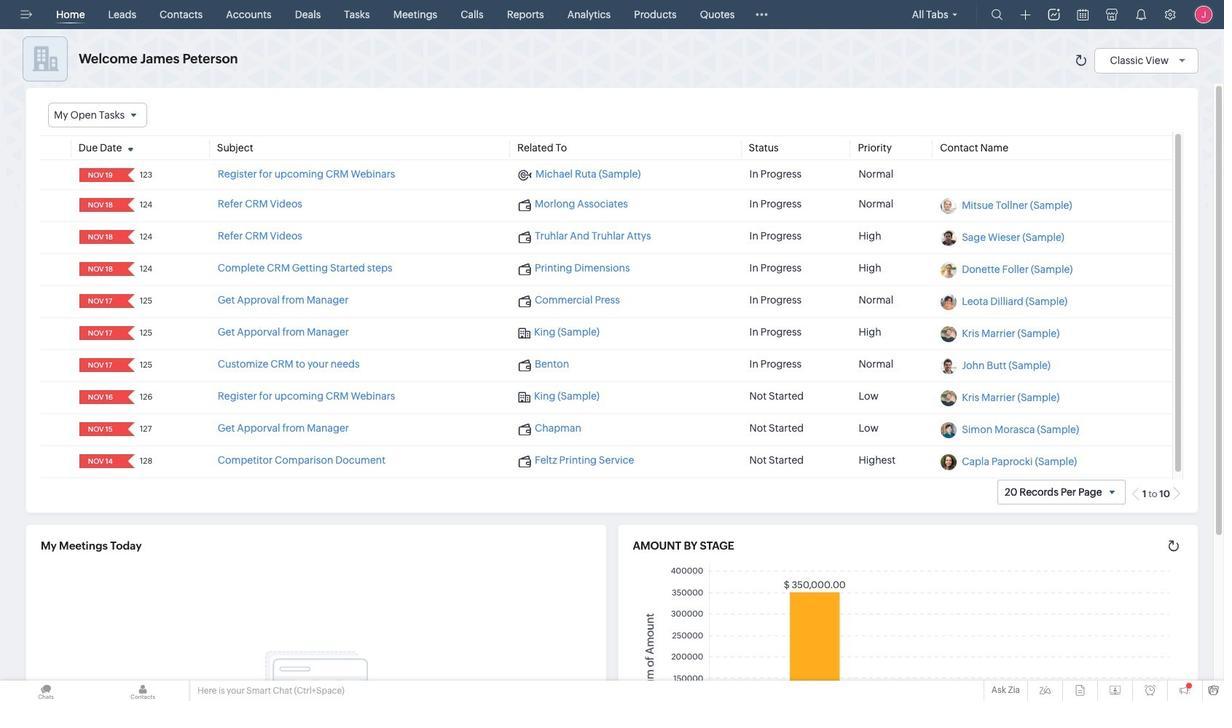 Task type: vqa. For each thing, say whether or not it's contained in the screenshot.
Chats image
yes



Task type: locate. For each thing, give the bounding box(es) containing it.
sales motivator image
[[1049, 9, 1060, 20]]

search image
[[992, 9, 1003, 20]]

marketplace image
[[1107, 9, 1118, 20]]



Task type: describe. For each thing, give the bounding box(es) containing it.
chats image
[[0, 682, 92, 702]]

contacts image
[[97, 682, 189, 702]]

notifications image
[[1136, 9, 1147, 20]]

configure settings image
[[1165, 9, 1177, 20]]

quick actions image
[[1021, 9, 1031, 20]]

calendar image
[[1078, 9, 1089, 20]]



